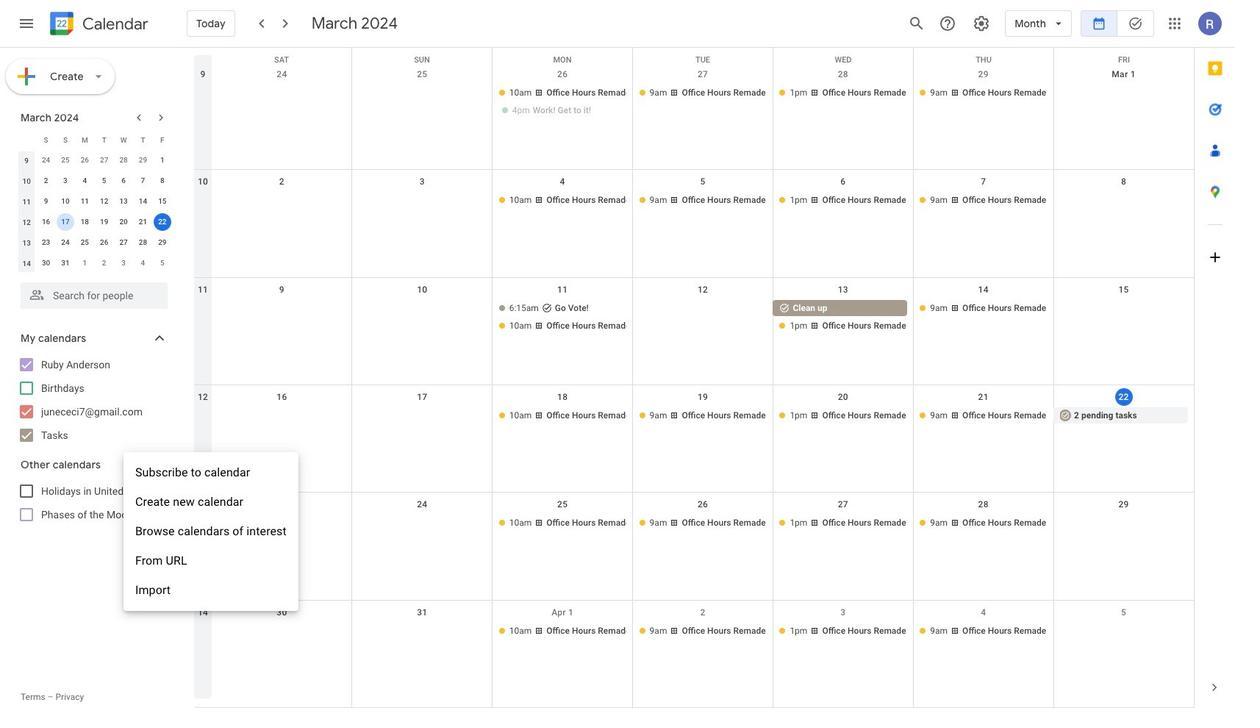 Task type: locate. For each thing, give the bounding box(es) containing it.
column header
[[17, 129, 36, 150]]

february 28 element
[[115, 151, 132, 169]]

Search for people text field
[[29, 282, 159, 309]]

april 5 element
[[154, 254, 171, 272]]

27 element
[[115, 234, 132, 251]]

22, today element
[[154, 213, 171, 231]]

grid
[[194, 48, 1194, 708]]

4 element
[[76, 172, 94, 190]]

april 3 element
[[115, 254, 132, 272]]

row group
[[17, 150, 172, 274]]

row group inside march 2024 grid
[[17, 150, 172, 274]]

20 element
[[115, 213, 132, 231]]

26 element
[[95, 234, 113, 251]]

21 element
[[134, 213, 152, 231]]

other calendars list
[[3, 479, 182, 527]]

7 element
[[134, 172, 152, 190]]

february 29 element
[[134, 151, 152, 169]]

8 element
[[154, 172, 171, 190]]

cell
[[212, 85, 352, 120], [352, 85, 492, 120], [492, 85, 633, 120], [1054, 85, 1194, 120], [212, 192, 352, 210], [352, 192, 492, 210], [1054, 192, 1194, 210], [56, 212, 75, 232], [153, 212, 172, 232], [212, 300, 352, 335], [352, 300, 492, 335], [492, 300, 633, 335], [633, 300, 773, 335], [773, 300, 914, 335], [1054, 300, 1194, 335], [212, 407, 352, 425], [352, 407, 492, 425], [212, 515, 352, 533], [352, 515, 492, 533], [1054, 515, 1194, 533], [212, 623, 352, 640], [352, 623, 492, 640], [1054, 623, 1194, 640]]

add other calendars image
[[128, 457, 143, 471]]

tab list
[[1195, 48, 1235, 667]]

29 element
[[154, 234, 171, 251]]

heading
[[79, 15, 148, 33]]

30 element
[[37, 254, 55, 272]]

february 24 element
[[37, 151, 55, 169]]

16 element
[[37, 213, 55, 231]]

row
[[194, 48, 1194, 70], [194, 63, 1194, 170], [17, 129, 172, 150], [17, 150, 172, 171], [194, 170, 1194, 278], [17, 171, 172, 191], [17, 191, 172, 212], [17, 212, 172, 232], [17, 232, 172, 253], [17, 253, 172, 274], [194, 278, 1194, 385], [194, 385, 1194, 493], [194, 493, 1194, 601], [194, 601, 1194, 708]]

2 element
[[37, 172, 55, 190]]

10 element
[[57, 193, 74, 210]]

25 element
[[76, 234, 94, 251]]

None search field
[[0, 277, 182, 309]]

february 26 element
[[76, 151, 94, 169]]

my calendars list
[[3, 353, 182, 447]]



Task type: vqa. For each thing, say whether or not it's contained in the screenshot.
April 1 element at left
yes



Task type: describe. For each thing, give the bounding box(es) containing it.
main drawer image
[[18, 15, 35, 32]]

1 element
[[154, 151, 171, 169]]

3 element
[[57, 172, 74, 190]]

18 element
[[76, 213, 94, 231]]

9 element
[[37, 193, 55, 210]]

march 2024 grid
[[14, 129, 172, 274]]

column header inside march 2024 grid
[[17, 129, 36, 150]]

13 element
[[115, 193, 132, 210]]

april 1 element
[[76, 254, 94, 272]]

11 element
[[76, 193, 94, 210]]

5 element
[[95, 172, 113, 190]]

february 25 element
[[57, 151, 74, 169]]

28 element
[[134, 234, 152, 251]]

6 element
[[115, 172, 132, 190]]

calendar element
[[47, 9, 148, 41]]

april 2 element
[[95, 254, 113, 272]]

31 element
[[57, 254, 74, 272]]

april 4 element
[[134, 254, 152, 272]]

23 element
[[37, 234, 55, 251]]

19 element
[[95, 213, 113, 231]]

12 element
[[95, 193, 113, 210]]

add calendars. menu
[[124, 452, 298, 611]]

settings menu image
[[973, 15, 991, 32]]

heading inside calendar element
[[79, 15, 148, 33]]

24 element
[[57, 234, 74, 251]]

february 27 element
[[95, 151, 113, 169]]

15 element
[[154, 193, 171, 210]]

17 element
[[57, 213, 74, 231]]

14 element
[[134, 193, 152, 210]]



